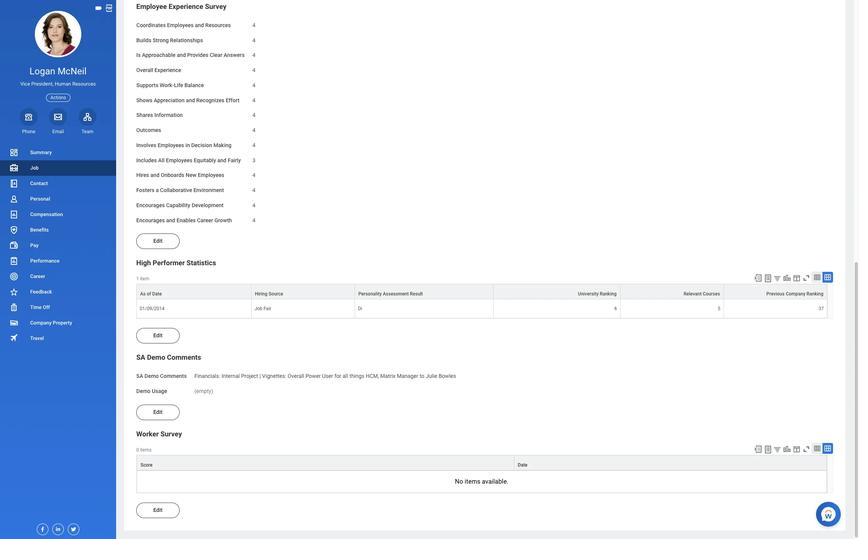 Task type: locate. For each thing, give the bounding box(es) containing it.
1 4 from the top
[[253, 22, 256, 28]]

resources
[[205, 22, 231, 28], [72, 81, 96, 87]]

vice
[[20, 81, 30, 87]]

company down expand/collapse chart image
[[786, 291, 806, 297]]

and
[[195, 22, 204, 28], [177, 52, 186, 58], [186, 97, 195, 103], [217, 157, 226, 163], [150, 172, 160, 178], [166, 217, 175, 223]]

job inside job link
[[30, 165, 39, 171]]

high performer statistics button
[[136, 259, 216, 267]]

export to worksheets image right export to excel icon
[[764, 445, 773, 454]]

job left 'fair'
[[255, 306, 262, 312]]

no items available.
[[455, 478, 509, 485]]

summary link
[[0, 145, 116, 160]]

benefits link
[[0, 222, 116, 238]]

1 horizontal spatial ranking
[[807, 291, 824, 297]]

expand table image
[[824, 274, 832, 281], [824, 445, 832, 452]]

items right 0
[[140, 447, 152, 453]]

1 vertical spatial expand table image
[[824, 445, 832, 452]]

is approachable and provides clear answers
[[136, 52, 245, 58]]

select to filter grid data image left expand/collapse chart image
[[774, 274, 782, 283]]

12 4 from the top
[[253, 202, 256, 208]]

compensation
[[30, 211, 63, 217]]

2 encourages from the top
[[136, 217, 165, 223]]

toolbar inside high performer statistics group
[[751, 272, 834, 284]]

employees up the relationships
[[167, 22, 194, 28]]

4 for outcomes
[[253, 127, 256, 133]]

1 click to view/edit grid preferences image from the top
[[793, 274, 801, 283]]

0 horizontal spatial ranking
[[600, 291, 617, 297]]

0 vertical spatial click to view/edit grid preferences image
[[793, 274, 801, 283]]

2 edit from the top
[[153, 333, 163, 339]]

click to view/edit grid preferences image
[[793, 274, 801, 283], [793, 445, 801, 454]]

date
[[152, 291, 162, 297], [518, 463, 528, 468]]

all
[[343, 373, 348, 379]]

overall inside "employee experience survey" group
[[136, 67, 153, 73]]

1 vertical spatial experience
[[155, 67, 181, 73]]

4 up encourages and enables career growth element
[[253, 202, 256, 208]]

select to filter grid data image for worker survey
[[774, 445, 782, 454]]

overall inside sa demo comments element
[[288, 373, 304, 379]]

fullscreen image
[[803, 274, 811, 283]]

5 4 from the top
[[253, 82, 256, 88]]

job image
[[9, 163, 19, 173]]

personal
[[30, 196, 50, 202]]

experience
[[169, 2, 203, 10], [155, 67, 181, 73]]

1 horizontal spatial overall
[[288, 373, 304, 379]]

work-
[[160, 82, 174, 88]]

toolbar inside worker survey group
[[751, 443, 834, 455]]

0 vertical spatial sa demo comments
[[136, 353, 201, 362]]

1 vertical spatial demo
[[145, 373, 159, 379]]

1 vertical spatial select to filter grid data image
[[774, 445, 782, 454]]

job for job
[[30, 165, 39, 171]]

0 vertical spatial export to worksheets image
[[764, 274, 773, 283]]

2 click to view/edit grid preferences image from the top
[[793, 445, 801, 454]]

facebook image
[[37, 524, 46, 533]]

builds strong relationships element
[[253, 32, 256, 44]]

experience up coordinates employees and resources
[[169, 2, 203, 10]]

summary
[[30, 150, 52, 155]]

job fair
[[255, 306, 271, 312]]

1 horizontal spatial resources
[[205, 22, 231, 28]]

0 vertical spatial overall
[[136, 67, 153, 73]]

includes all employees equitably and fairly element
[[253, 152, 256, 164]]

edit
[[153, 238, 163, 244], [153, 333, 163, 339], [153, 409, 163, 415], [153, 507, 163, 513]]

13 4 from the top
[[253, 217, 256, 223]]

overall up the supports
[[136, 67, 153, 73]]

4 up the overall experience "element"
[[253, 52, 256, 58]]

(empty)
[[195, 388, 213, 394]]

3 edit button from the top
[[136, 405, 180, 420]]

job
[[30, 165, 39, 171], [255, 306, 262, 312]]

information
[[154, 112, 183, 118]]

export to worksheets image right export to excel image
[[764, 274, 773, 283]]

involves employees in decision making
[[136, 142, 232, 148]]

expand table image for worker survey
[[824, 445, 832, 452]]

click to view/edit grid preferences image inside high performer statistics group
[[793, 274, 801, 283]]

1 vertical spatial comments
[[160, 373, 187, 379]]

0 vertical spatial company
[[786, 291, 806, 297]]

involves
[[136, 142, 156, 148]]

4 up outcomes element
[[253, 112, 256, 118]]

project
[[241, 373, 258, 379]]

2 4 from the top
[[253, 37, 256, 43]]

comments down sa demo comments button
[[160, 373, 187, 379]]

4 up "includes all employees equitably and fairly" element
[[253, 142, 256, 148]]

0 vertical spatial toolbar
[[751, 272, 834, 284]]

export to worksheets image inside high performer statistics group
[[764, 274, 773, 283]]

resources inside navigation pane region
[[72, 81, 96, 87]]

row inside worker survey group
[[137, 455, 827, 471]]

tag image
[[95, 4, 103, 12]]

job inside row
[[255, 306, 262, 312]]

1 vertical spatial encourages
[[136, 217, 165, 223]]

3 4 from the top
[[253, 52, 256, 58]]

row
[[136, 284, 828, 300], [136, 300, 828, 319], [137, 455, 827, 471]]

0 horizontal spatial company
[[30, 320, 52, 326]]

includes
[[136, 157, 157, 163]]

career up "feedback"
[[30, 273, 45, 279]]

high performer statistics group
[[136, 259, 834, 319]]

survey right worker
[[161, 430, 182, 438]]

strong
[[153, 37, 169, 43]]

and up the relationships
[[195, 22, 204, 28]]

job up contact
[[30, 165, 39, 171]]

email
[[52, 129, 64, 134]]

recognizes
[[196, 97, 224, 103]]

2 sa from the top
[[136, 373, 143, 379]]

resources up clear
[[205, 22, 231, 28]]

vignettes:
[[262, 373, 286, 379]]

4 for fosters a collaborative environment
[[253, 187, 256, 193]]

click to view/edit grid preferences image left fullscreen icon
[[793, 445, 801, 454]]

workday assistant region
[[817, 499, 844, 527]]

1 expand table image from the top
[[824, 274, 832, 281]]

encourages capability development element
[[253, 198, 256, 209]]

4 for shows appreciation and recognizes effort
[[253, 97, 256, 103]]

export to worksheets image
[[764, 274, 773, 283], [764, 445, 773, 454]]

demo up the demo usage
[[145, 373, 159, 379]]

4 up fosters a collaborative environment element
[[253, 172, 256, 178]]

4 up is approachable and provides clear answers element in the top of the page
[[253, 37, 256, 43]]

fosters a collaborative environment element
[[253, 182, 256, 194]]

toolbar for high performer statistics
[[751, 272, 834, 284]]

0 vertical spatial encourages
[[136, 202, 165, 208]]

6
[[615, 306, 617, 312]]

expand/collapse chart image
[[783, 445, 792, 454]]

worker survey group
[[136, 430, 834, 493]]

career down development
[[197, 217, 213, 223]]

0 horizontal spatial career
[[30, 273, 45, 279]]

0 vertical spatial career
[[197, 217, 213, 223]]

click to view/edit grid preferences image for worker survey
[[793, 445, 801, 454]]

expand table image right table icon
[[824, 445, 832, 452]]

survey up coordinates employees and resources
[[205, 2, 227, 10]]

1 vertical spatial items
[[465, 478, 481, 485]]

new
[[186, 172, 197, 178]]

mail image
[[53, 112, 63, 122]]

select to filter grid data image
[[774, 274, 782, 283], [774, 445, 782, 454]]

expand/collapse chart image
[[783, 274, 792, 283]]

1 vertical spatial career
[[30, 273, 45, 279]]

1 vertical spatial click to view/edit grid preferences image
[[793, 445, 801, 454]]

financials:
[[195, 373, 220, 379]]

4 for encourages capability development
[[253, 202, 256, 208]]

1 select to filter grid data image from the top
[[774, 274, 782, 283]]

4 up the shows appreciation and recognizes effort element
[[253, 82, 256, 88]]

1 vertical spatial job
[[255, 306, 262, 312]]

1 export to worksheets image from the top
[[764, 274, 773, 283]]

high
[[136, 259, 151, 267]]

sa
[[136, 353, 145, 362], [136, 373, 143, 379]]

university ranking button
[[494, 284, 620, 299]]

1 vertical spatial company
[[30, 320, 52, 326]]

0 vertical spatial survey
[[205, 2, 227, 10]]

2 export to worksheets image from the top
[[764, 445, 773, 454]]

employees left in
[[158, 142, 184, 148]]

click to view/edit grid preferences image right expand/collapse chart image
[[793, 274, 801, 283]]

phone button
[[20, 108, 38, 135]]

1 encourages from the top
[[136, 202, 165, 208]]

1 horizontal spatial job
[[255, 306, 262, 312]]

01/09/2014
[[140, 306, 165, 312]]

president,
[[31, 81, 54, 87]]

things
[[350, 373, 365, 379]]

result
[[410, 291, 423, 297]]

company down time off at the left of page
[[30, 320, 52, 326]]

ranking up 6
[[600, 291, 617, 297]]

overall left power
[[288, 373, 304, 379]]

hiring
[[255, 291, 268, 297]]

manager
[[397, 373, 418, 379]]

4 for involves employees in decision making
[[253, 142, 256, 148]]

experience up work-
[[155, 67, 181, 73]]

shares information
[[136, 112, 183, 118]]

0 horizontal spatial resources
[[72, 81, 96, 87]]

resources down mcneil
[[72, 81, 96, 87]]

2 toolbar from the top
[[751, 443, 834, 455]]

employees
[[167, 22, 194, 28], [158, 142, 184, 148], [166, 157, 192, 163], [198, 172, 224, 178]]

email logan mcneil element
[[49, 129, 67, 135]]

onboards
[[161, 172, 184, 178]]

comments up financials:
[[167, 353, 201, 362]]

1 vertical spatial sa demo comments
[[136, 373, 187, 379]]

1 horizontal spatial date
[[518, 463, 528, 468]]

1 vertical spatial toolbar
[[751, 443, 834, 455]]

demo usage
[[136, 388, 167, 394]]

edit button
[[136, 234, 180, 249], [136, 328, 180, 344], [136, 405, 180, 420], [136, 503, 180, 518]]

click to view/edit grid preferences image inside worker survey group
[[793, 445, 801, 454]]

1 edit button from the top
[[136, 234, 180, 249]]

4 up supports work-life balance element
[[253, 67, 256, 73]]

shares information element
[[253, 107, 256, 119]]

1 vertical spatial resources
[[72, 81, 96, 87]]

coordinates employees and resources
[[136, 22, 231, 28]]

2 ranking from the left
[[807, 291, 824, 297]]

8 4 from the top
[[253, 127, 256, 133]]

for
[[335, 373, 341, 379]]

1 horizontal spatial survey
[[205, 2, 227, 10]]

making
[[214, 142, 232, 148]]

as of date button
[[137, 284, 251, 299]]

1 toolbar from the top
[[751, 272, 834, 284]]

company inside navigation pane region
[[30, 320, 52, 326]]

2 edit button from the top
[[136, 328, 180, 344]]

4 up shares information element
[[253, 97, 256, 103]]

demo up usage
[[147, 353, 165, 362]]

navigation pane region
[[0, 0, 116, 539]]

9 4 from the top
[[253, 142, 256, 148]]

0 vertical spatial expand table image
[[824, 274, 832, 281]]

4 for hires and onboards new employees
[[253, 172, 256, 178]]

builds
[[136, 37, 151, 43]]

0 vertical spatial items
[[140, 447, 152, 453]]

4 up builds strong relationships element
[[253, 22, 256, 28]]

1 horizontal spatial career
[[197, 217, 213, 223]]

fair
[[264, 306, 271, 312]]

no
[[455, 478, 463, 485]]

demo left usage
[[136, 388, 151, 394]]

10 4 from the top
[[253, 172, 256, 178]]

0 horizontal spatial date
[[152, 291, 162, 297]]

0 vertical spatial experience
[[169, 2, 203, 10]]

6 4 from the top
[[253, 97, 256, 103]]

date button
[[515, 456, 827, 470]]

hires and onboards new employees
[[136, 172, 224, 178]]

1 vertical spatial sa
[[136, 373, 143, 379]]

travel image
[[9, 333, 19, 343]]

3 edit from the top
[[153, 409, 163, 415]]

travel
[[30, 335, 44, 341]]

1 vertical spatial overall
[[288, 373, 304, 379]]

job for job fair
[[255, 306, 262, 312]]

items right no
[[465, 478, 481, 485]]

job link
[[0, 160, 116, 176]]

click to view/edit grid preferences image for high performer statistics
[[793, 274, 801, 283]]

export to worksheets image for high performer statistics
[[764, 274, 773, 283]]

4 up involves employees in decision making element
[[253, 127, 256, 133]]

0 items
[[136, 447, 152, 453]]

row containing score
[[137, 455, 827, 471]]

ranking up 37
[[807, 291, 824, 297]]

0 horizontal spatial survey
[[161, 430, 182, 438]]

4 down encourages capability development element
[[253, 217, 256, 223]]

toolbar
[[751, 272, 834, 284], [751, 443, 834, 455]]

hcm,
[[366, 373, 379, 379]]

balance
[[185, 82, 204, 88]]

0 horizontal spatial job
[[30, 165, 39, 171]]

actions button
[[46, 94, 70, 102]]

time off link
[[0, 300, 116, 315]]

1 horizontal spatial company
[[786, 291, 806, 297]]

view team image
[[83, 112, 92, 122]]

personal image
[[9, 194, 19, 204]]

growth
[[215, 217, 232, 223]]

0 horizontal spatial items
[[140, 447, 152, 453]]

4 4 from the top
[[253, 67, 256, 73]]

0 vertical spatial resources
[[205, 22, 231, 28]]

0 vertical spatial date
[[152, 291, 162, 297]]

11 4 from the top
[[253, 187, 256, 193]]

4 up encourages capability development element
[[253, 187, 256, 193]]

items for no
[[465, 478, 481, 485]]

list
[[0, 145, 116, 346]]

0 vertical spatial select to filter grid data image
[[774, 274, 782, 283]]

1 vertical spatial survey
[[161, 430, 182, 438]]

1 vertical spatial export to worksheets image
[[764, 445, 773, 454]]

row containing as of date
[[136, 284, 828, 300]]

worker survey
[[136, 430, 182, 438]]

benefits
[[30, 227, 49, 233]]

expand table image inside worker survey group
[[824, 445, 832, 452]]

resources inside "employee experience survey" group
[[205, 22, 231, 28]]

0 vertical spatial demo
[[147, 353, 165, 362]]

employees up "environment"
[[198, 172, 224, 178]]

0 horizontal spatial overall
[[136, 67, 153, 73]]

list containing summary
[[0, 145, 116, 346]]

includes all employees equitably and fairly
[[136, 157, 241, 163]]

1 horizontal spatial items
[[465, 478, 481, 485]]

0 vertical spatial sa
[[136, 353, 145, 362]]

resources for vice president, human resources
[[72, 81, 96, 87]]

2 expand table image from the top
[[824, 445, 832, 452]]

export to excel image
[[754, 274, 763, 283]]

2 select to filter grid data image from the top
[[774, 445, 782, 454]]

overall experience
[[136, 67, 181, 73]]

table image
[[814, 445, 822, 452]]

time off image
[[9, 303, 19, 312]]

4 for builds strong relationships
[[253, 37, 256, 43]]

0 vertical spatial job
[[30, 165, 39, 171]]

expand table image right table image
[[824, 274, 832, 281]]

survey
[[205, 2, 227, 10], [161, 430, 182, 438]]

select to filter grid data image left expand/collapse chart icon
[[774, 445, 782, 454]]

a
[[156, 187, 159, 193]]

7 4 from the top
[[253, 112, 256, 118]]

1 vertical spatial date
[[518, 463, 528, 468]]

decision
[[191, 142, 212, 148]]



Task type: describe. For each thing, give the bounding box(es) containing it.
enables
[[177, 217, 196, 223]]

performance image
[[9, 256, 19, 266]]

encourages for encourages and enables career growth
[[136, 217, 165, 223]]

clear
[[210, 52, 222, 58]]

company property
[[30, 320, 72, 326]]

toolbar for worker survey
[[751, 443, 834, 455]]

export to worksheets image for worker survey
[[764, 445, 773, 454]]

bowles
[[439, 373, 456, 379]]

travel link
[[0, 331, 116, 346]]

coordinates employees and resources element
[[253, 17, 256, 29]]

sa demo comments group
[[136, 353, 834, 395]]

email button
[[49, 108, 67, 135]]

shows appreciation and recognizes effort element
[[253, 92, 256, 104]]

pay image
[[9, 241, 19, 250]]

high performer statistics
[[136, 259, 216, 267]]

phone logan mcneil element
[[20, 129, 38, 135]]

previous
[[767, 291, 785, 297]]

relationships
[[170, 37, 203, 43]]

employee experience survey group
[[136, 2, 834, 224]]

employee experience survey button
[[136, 2, 227, 10]]

row for high performer statistics
[[136, 284, 828, 300]]

assessment
[[383, 291, 409, 297]]

4 for overall experience
[[253, 67, 256, 73]]

is
[[136, 52, 141, 58]]

user
[[322, 373, 333, 379]]

provides
[[187, 52, 208, 58]]

phone image
[[23, 112, 34, 122]]

item
[[140, 276, 149, 282]]

fullscreen image
[[803, 445, 811, 454]]

4 edit from the top
[[153, 507, 163, 513]]

summary image
[[9, 148, 19, 157]]

score
[[141, 463, 153, 468]]

is approachable and provides clear answers element
[[253, 47, 256, 59]]

0 vertical spatial comments
[[167, 353, 201, 362]]

score button
[[137, 456, 514, 470]]

2 vertical spatial demo
[[136, 388, 151, 394]]

table image
[[814, 274, 822, 281]]

di
[[358, 306, 362, 312]]

and right hires
[[150, 172, 160, 178]]

life
[[174, 82, 183, 88]]

|
[[260, 373, 261, 379]]

1 edit from the top
[[153, 238, 163, 244]]

university ranking
[[578, 291, 617, 297]]

4 for shares information
[[253, 112, 256, 118]]

items for 0
[[140, 447, 152, 453]]

sa demo comments element
[[195, 369, 456, 380]]

personal link
[[0, 191, 116, 207]]

career image
[[9, 272, 19, 281]]

company property image
[[9, 318, 19, 328]]

5
[[718, 306, 721, 312]]

time
[[30, 304, 42, 310]]

supports
[[136, 82, 158, 88]]

linkedin image
[[53, 524, 61, 532]]

in
[[186, 142, 190, 148]]

all
[[158, 157, 165, 163]]

1 sa demo comments from the top
[[136, 353, 201, 362]]

compensation link
[[0, 207, 116, 222]]

experience for employee
[[169, 2, 203, 10]]

supports work-life balance element
[[253, 77, 256, 89]]

export to excel image
[[754, 445, 763, 454]]

experience for overall
[[155, 67, 181, 73]]

benefits image
[[9, 225, 19, 235]]

1
[[136, 276, 139, 282]]

contact
[[30, 180, 48, 186]]

hires and onboards new employees element
[[253, 167, 256, 179]]

hiring source
[[255, 291, 283, 297]]

encourages for encourages capability development
[[136, 202, 165, 208]]

company inside popup button
[[786, 291, 806, 297]]

row for worker survey
[[137, 455, 827, 471]]

worker
[[136, 430, 159, 438]]

and down balance in the top of the page
[[186, 97, 195, 103]]

outcomes
[[136, 127, 161, 133]]

date inside high performer statistics group
[[152, 291, 162, 297]]

previous company ranking button
[[724, 284, 827, 299]]

coordinates
[[136, 22, 166, 28]]

statistics
[[187, 259, 216, 267]]

source
[[269, 291, 283, 297]]

vice president, human resources
[[20, 81, 96, 87]]

employees up hires and onboards new employees
[[166, 157, 192, 163]]

builds strong relationships
[[136, 37, 203, 43]]

4 for coordinates employees and resources
[[253, 22, 256, 28]]

and left fairly on the top
[[217, 157, 226, 163]]

contact link
[[0, 176, 116, 191]]

3
[[253, 157, 256, 163]]

feedback
[[30, 289, 52, 295]]

human
[[55, 81, 71, 87]]

answers
[[224, 52, 245, 58]]

resources for coordinates employees and resources
[[205, 22, 231, 28]]

logan
[[30, 66, 55, 77]]

encourages and enables career growth element
[[253, 213, 256, 224]]

fairly
[[228, 157, 241, 163]]

relevant courses button
[[621, 284, 724, 299]]

outcomes element
[[253, 122, 256, 134]]

pay link
[[0, 238, 116, 253]]

team
[[82, 129, 93, 134]]

of
[[147, 291, 151, 297]]

shows appreciation and recognizes effort
[[136, 97, 240, 103]]

university
[[578, 291, 599, 297]]

appreciation
[[154, 97, 185, 103]]

fosters
[[136, 187, 155, 193]]

time off
[[30, 304, 50, 310]]

available.
[[482, 478, 509, 485]]

contact image
[[9, 179, 19, 188]]

career inside navigation pane region
[[30, 273, 45, 279]]

supports work-life balance
[[136, 82, 204, 88]]

shows
[[136, 97, 153, 103]]

1 ranking from the left
[[600, 291, 617, 297]]

1 item
[[136, 276, 149, 282]]

4 for is approachable and provides clear answers
[[253, 52, 256, 58]]

team logan mcneil element
[[79, 129, 96, 135]]

1 sa from the top
[[136, 353, 145, 362]]

view printable version (pdf) image
[[105, 4, 113, 12]]

shares
[[136, 112, 153, 118]]

feedback link
[[0, 284, 116, 300]]

encourages capability development
[[136, 202, 224, 208]]

previous company ranking
[[767, 291, 824, 297]]

involves employees in decision making element
[[253, 137, 256, 149]]

career inside "employee experience survey" group
[[197, 217, 213, 223]]

fosters a collaborative environment
[[136, 187, 224, 193]]

equitably
[[194, 157, 216, 163]]

financials: internal project | vignettes: overall power user for all things hcm, matrix manager to julie bowles
[[195, 373, 456, 379]]

and down the relationships
[[177, 52, 186, 58]]

off
[[43, 304, 50, 310]]

power
[[306, 373, 321, 379]]

and left enables
[[166, 217, 175, 223]]

twitter image
[[68, 524, 77, 533]]

expand table image for high performer statistics
[[824, 274, 832, 281]]

4 for encourages and enables career growth
[[253, 217, 256, 223]]

4 for supports work-life balance
[[253, 82, 256, 88]]

usage
[[152, 388, 167, 394]]

overall experience element
[[253, 62, 256, 74]]

0
[[136, 447, 139, 453]]

capability
[[166, 202, 190, 208]]

row containing 01/09/2014
[[136, 300, 828, 319]]

4 edit button from the top
[[136, 503, 180, 518]]

date inside worker survey group
[[518, 463, 528, 468]]

employee experience survey
[[136, 2, 227, 10]]

2 sa demo comments from the top
[[136, 373, 187, 379]]

environment
[[194, 187, 224, 193]]

team link
[[79, 108, 96, 135]]

collaborative
[[160, 187, 192, 193]]

feedback image
[[9, 287, 19, 297]]

select to filter grid data image for high performer statistics
[[774, 274, 782, 283]]

compensation image
[[9, 210, 19, 219]]

as of date
[[140, 291, 162, 297]]



Task type: vqa. For each thing, say whether or not it's contained in the screenshot.
McNeil
yes



